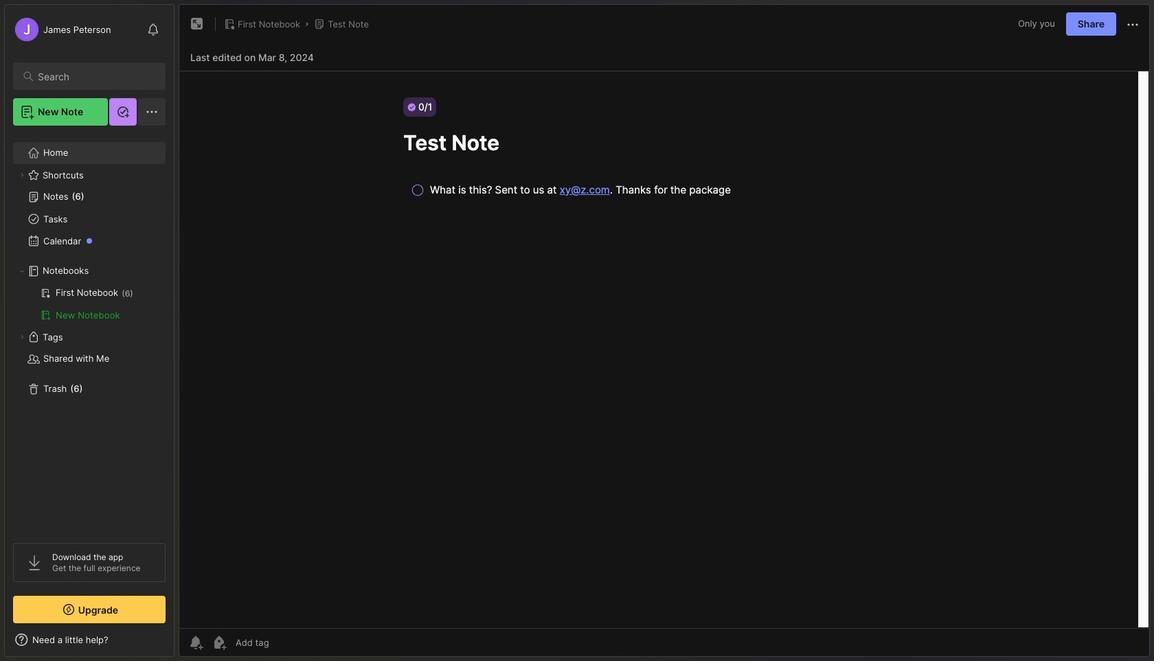 Task type: locate. For each thing, give the bounding box(es) containing it.
expand tags image
[[18, 333, 26, 342]]

Note Editor text field
[[179, 71, 1150, 629]]

None search field
[[38, 68, 153, 85]]

more actions image
[[1125, 16, 1141, 33]]

tree
[[5, 134, 174, 531]]

Account field
[[13, 16, 111, 43]]

Add tag field
[[234, 637, 338, 649]]

Search text field
[[38, 70, 153, 83]]

expand note image
[[189, 16, 205, 32]]

tree inside main "element"
[[5, 134, 174, 531]]

group
[[13, 282, 165, 326]]

main element
[[0, 0, 179, 662]]



Task type: vqa. For each thing, say whether or not it's contained in the screenshot.
help and learning task checklist field at the left of the page
no



Task type: describe. For each thing, give the bounding box(es) containing it.
add a reminder image
[[188, 635, 204, 651]]

WHAT'S NEW field
[[5, 629, 174, 651]]

group inside main "element"
[[13, 282, 165, 326]]

click to collapse image
[[174, 636, 184, 653]]

add tag image
[[211, 635, 227, 651]]

expand notebooks image
[[18, 267, 26, 276]]

note window element
[[179, 4, 1150, 661]]

More actions field
[[1125, 15, 1141, 33]]

none search field inside main "element"
[[38, 68, 153, 85]]



